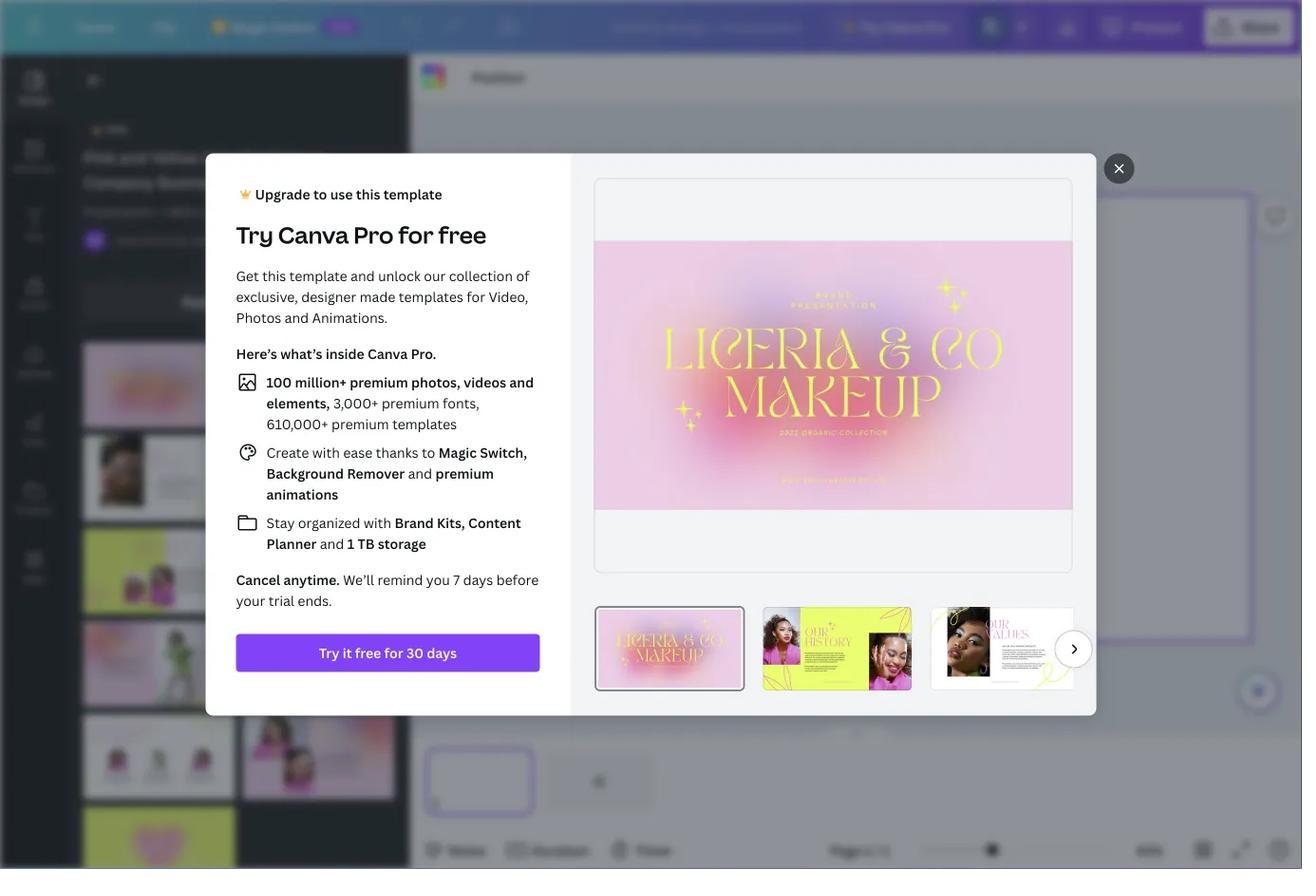 Task type: locate. For each thing, give the bounding box(es) containing it.
duration button
[[502, 835, 597, 865]]

brand inside button
[[20, 298, 48, 311]]

magic left the switch
[[231, 18, 269, 36]]

1 vertical spatial free
[[355, 644, 381, 662]]

text
[[25, 230, 44, 243]]

0 vertical spatial brand
[[20, 298, 48, 311]]

magic inside magic switch, background remover
[[439, 444, 477, 462]]

0 vertical spatial for
[[398, 219, 434, 250]]

0 vertical spatial magic
[[231, 18, 269, 36]]

salsal
[[254, 232, 286, 248]]

templates down 'our'
[[399, 288, 463, 306]]

to
[[313, 185, 327, 203], [422, 444, 435, 462]]

1 vertical spatial brand
[[395, 514, 434, 532]]

1 horizontal spatial presentation
[[227, 172, 322, 192]]

1 vertical spatial presentation
[[84, 204, 154, 219]]

templates inside 3,000+ premium fonts, 610,000+ premium templates
[[392, 415, 457, 433]]

1 vertical spatial design
[[289, 232, 326, 248]]

0 vertical spatial free
[[438, 219, 487, 250]]

try it free for 30 days
[[319, 644, 457, 662]]

magic
[[231, 18, 269, 36], [439, 444, 477, 462]]

1 vertical spatial templates
[[392, 415, 457, 433]]

upgrade to use this template
[[255, 185, 442, 203]]

and
[[119, 147, 147, 168], [351, 267, 375, 285], [285, 309, 309, 327], [510, 373, 534, 391], [405, 465, 436, 483], [320, 535, 344, 553]]

template inside get this template and unlock our collection of exclusive, designer made templates for video, photos and animations.
[[289, 267, 347, 285]]

premium
[[350, 373, 408, 391], [382, 394, 439, 412], [331, 415, 389, 433], [436, 465, 494, 483]]

1 vertical spatial for
[[467, 288, 485, 306]]

view
[[114, 232, 140, 248]]

pro inside button
[[927, 18, 949, 36]]

1 vertical spatial magic
[[439, 444, 477, 462]]

1 vertical spatial days
[[427, 644, 457, 662]]

1920 x 1080 px
[[166, 204, 249, 219]]

try
[[860, 18, 881, 36], [236, 219, 273, 250], [319, 644, 340, 662]]

1
[[347, 535, 354, 553], [864, 841, 871, 859], [883, 841, 890, 859]]

1 vertical spatial to
[[422, 444, 435, 462]]

try for try it free for 30 days
[[319, 644, 340, 662]]

Page title text field
[[447, 793, 455, 812]]

animations.
[[312, 309, 388, 327]]

hide pages image
[[811, 723, 902, 738]]

draw button
[[0, 396, 68, 465]]

1 horizontal spatial canva
[[368, 345, 408, 363]]

1 horizontal spatial design
[[289, 232, 326, 248]]

magic inside main menu bar
[[231, 18, 269, 36]]

0 vertical spatial design
[[18, 93, 50, 106]]

2 vertical spatial try
[[319, 644, 340, 662]]

page 1 / 1
[[830, 841, 890, 859]]

apply all 11 pages
[[181, 292, 296, 310]]

yellow
[[151, 147, 199, 168]]

0 vertical spatial canva
[[884, 18, 924, 36]]

days right 7
[[463, 571, 493, 589]]

Design title text field
[[594, 8, 820, 46]]

0 horizontal spatial canva
[[278, 219, 349, 250]]

try inside try canva pro button
[[860, 18, 881, 36]]

0 vertical spatial days
[[463, 571, 493, 589]]

0 vertical spatial template
[[384, 185, 442, 203]]

0 horizontal spatial pro
[[354, 219, 394, 250]]

days inside we'll remind you 7 days before your trial ends.
[[463, 571, 493, 589]]

for
[[398, 219, 434, 250], [467, 288, 485, 306], [384, 644, 403, 662]]

0 vertical spatial this
[[356, 185, 380, 203]]

premium down switch,
[[436, 465, 494, 483]]

days right 30
[[427, 644, 457, 662]]

0 horizontal spatial design
[[18, 93, 50, 106]]

design right the "salsal"
[[289, 232, 326, 248]]

0 vertical spatial presentation
[[227, 172, 322, 192]]

0 vertical spatial to
[[313, 185, 327, 203]]

610,000+
[[266, 415, 328, 433]]

magic switch
[[231, 18, 316, 36]]

brand up storage
[[395, 514, 434, 532]]

pink and yellow colorful makeup company business presentation image
[[594, 241, 1073, 510], [84, 343, 235, 428], [243, 343, 394, 428], [84, 436, 235, 521], [243, 436, 394, 521], [84, 529, 235, 614], [243, 529, 394, 614], [84, 621, 235, 707], [243, 621, 394, 707], [84, 714, 235, 799], [243, 714, 394, 799], [84, 807, 235, 869]]

0 vertical spatial pro
[[927, 18, 949, 36]]

1 right the / on the bottom right of the page
[[883, 841, 890, 859]]

1 for /
[[864, 841, 871, 859]]

company
[[84, 172, 154, 192]]

1 vertical spatial template
[[289, 267, 347, 285]]

canva
[[884, 18, 924, 36], [278, 219, 349, 250], [368, 345, 408, 363]]

0 horizontal spatial with
[[312, 444, 340, 462]]

brand up uploads button
[[20, 298, 48, 311]]

create
[[266, 444, 309, 462]]

1 vertical spatial canva
[[278, 219, 349, 250]]

presentation inside pink and yellow colorful makeup company business presentation
[[227, 172, 322, 192]]

for down collection
[[467, 288, 485, 306]]

and right "videos" at the top
[[510, 373, 534, 391]]

1 vertical spatial with
[[364, 514, 391, 532]]

for up unlock
[[398, 219, 434, 250]]

1 horizontal spatial brand
[[395, 514, 434, 532]]

0 vertical spatial templates
[[399, 288, 463, 306]]

pink
[[84, 147, 115, 168]]

presentation
[[227, 172, 322, 192], [84, 204, 154, 219]]

list containing 100 million+ premium photos, videos and elements,
[[236, 371, 540, 554]]

storage
[[378, 535, 426, 553]]

template up try canva pro for free
[[384, 185, 442, 203]]

and up company
[[119, 147, 147, 168]]

design button
[[0, 54, 68, 123]]

0 horizontal spatial magic
[[231, 18, 269, 36]]

templates up thanks
[[392, 415, 457, 433]]

presentation down company
[[84, 204, 154, 219]]

with up 'background' at the bottom left of the page
[[312, 444, 340, 462]]

pro for try canva pro
[[927, 18, 949, 36]]

2 horizontal spatial canva
[[884, 18, 924, 36]]

templates
[[399, 288, 463, 306], [392, 415, 457, 433]]

0 horizontal spatial free
[[355, 644, 381, 662]]

try inside 'try it free for 30 days' button
[[319, 644, 340, 662]]

and inside 100 million+ premium photos, videos and elements,
[[510, 373, 534, 391]]

template up "designer"
[[289, 267, 347, 285]]

for inside button
[[384, 644, 403, 662]]

with
[[312, 444, 340, 462], [364, 514, 391, 532]]

home link
[[61, 8, 130, 46]]

here's what's inside canva pro.
[[236, 345, 436, 363]]

brand
[[20, 298, 48, 311], [395, 514, 434, 532]]

1 horizontal spatial free
[[438, 219, 487, 250]]

thanks
[[376, 444, 419, 462]]

1 horizontal spatial pro
[[927, 18, 949, 36]]

try canva pro for free
[[236, 219, 487, 250]]

to right thanks
[[422, 444, 435, 462]]

apps button
[[0, 533, 68, 601]]

1 horizontal spatial 1
[[864, 841, 871, 859]]

stay organized with
[[266, 514, 395, 532]]

1 horizontal spatial template
[[384, 185, 442, 203]]

0 horizontal spatial days
[[427, 644, 457, 662]]

canva inside button
[[884, 18, 924, 36]]

projects button
[[0, 465, 68, 533]]

presentation down makeup
[[227, 172, 322, 192]]

list
[[236, 371, 540, 554]]

tb
[[358, 535, 375, 553]]

1 left the / on the bottom right of the page
[[864, 841, 871, 859]]

free right it
[[355, 644, 381, 662]]

remover
[[347, 465, 405, 483]]

1 horizontal spatial days
[[463, 571, 493, 589]]

1080
[[205, 204, 233, 219]]

0 horizontal spatial brand
[[20, 298, 48, 311]]

pro
[[927, 18, 949, 36], [354, 219, 394, 250]]

brand kits, content planner
[[266, 514, 521, 553]]

side panel tab list
[[0, 54, 68, 601]]

0 horizontal spatial this
[[262, 267, 286, 285]]

free inside button
[[355, 644, 381, 662]]

timer
[[635, 841, 672, 859]]

for left 30
[[384, 644, 403, 662]]

page 1 image
[[426, 751, 534, 812]]

free
[[438, 219, 487, 250], [355, 644, 381, 662]]

canva assistant image
[[1247, 680, 1270, 703]]

with up and 1 tb storage
[[364, 514, 391, 532]]

px
[[236, 204, 249, 219]]

cancel
[[236, 571, 280, 589]]

0 horizontal spatial try
[[236, 219, 273, 250]]

photos
[[236, 309, 281, 327]]

and up made
[[351, 267, 375, 285]]

0 vertical spatial try
[[860, 18, 881, 36]]

b.
[[234, 232, 245, 248]]

for for 30
[[384, 644, 403, 662]]

design
[[18, 93, 50, 106], [289, 232, 326, 248]]

view more by salbine b. | salsal design
[[114, 232, 326, 248]]

1 vertical spatial this
[[262, 267, 286, 285]]

days inside button
[[427, 644, 457, 662]]

1 horizontal spatial magic
[[439, 444, 477, 462]]

free up collection
[[438, 219, 487, 250]]

brand for brand kits, content planner
[[395, 514, 434, 532]]

premium up 3,000+
[[350, 373, 408, 391]]

days
[[463, 571, 493, 589], [427, 644, 457, 662]]

try canva pro button
[[828, 8, 965, 46]]

pages
[[259, 292, 296, 310]]

1 inside list
[[347, 535, 354, 553]]

1 vertical spatial try
[[236, 219, 273, 250]]

1 vertical spatial pro
[[354, 219, 394, 250]]

template
[[384, 185, 442, 203], [289, 267, 347, 285]]

magic for switch,
[[439, 444, 477, 462]]

new
[[329, 20, 353, 33]]

and inside pink and yellow colorful makeup company business presentation
[[119, 147, 147, 168]]

magic for switch
[[231, 18, 269, 36]]

page
[[830, 841, 861, 859]]

design up elements button
[[18, 93, 50, 106]]

anytime.
[[284, 571, 340, 589]]

magic right hide image
[[439, 444, 477, 462]]

salbine b. | salsal design image
[[84, 229, 106, 252]]

2 horizontal spatial try
[[860, 18, 881, 36]]

1 left tb
[[347, 535, 354, 553]]

background
[[266, 465, 344, 483]]

this right use
[[356, 185, 380, 203]]

to inside list
[[422, 444, 435, 462]]

brand inside brand kits, content planner
[[395, 514, 434, 532]]

more
[[143, 232, 171, 248]]

0 horizontal spatial template
[[289, 267, 347, 285]]

0 horizontal spatial 1
[[347, 535, 354, 553]]

designer
[[301, 288, 356, 306]]

2 vertical spatial for
[[384, 644, 403, 662]]

to left use
[[313, 185, 327, 203]]

0 horizontal spatial to
[[313, 185, 327, 203]]

this up exclusive,
[[262, 267, 286, 285]]

2 vertical spatial canva
[[368, 345, 408, 363]]

1 horizontal spatial try
[[319, 644, 340, 662]]

it
[[343, 644, 352, 662]]

1 horizontal spatial to
[[422, 444, 435, 462]]

for for free
[[398, 219, 434, 250]]

here's
[[236, 345, 277, 363]]

draw
[[22, 435, 46, 448]]



Task type: vqa. For each thing, say whether or not it's contained in the screenshot.
what's
yes



Task type: describe. For each thing, give the bounding box(es) containing it.
and 1 tb storage
[[317, 535, 426, 553]]

upgrade
[[255, 185, 310, 203]]

apply
[[181, 292, 219, 310]]

notes
[[448, 841, 487, 859]]

ease
[[343, 444, 373, 462]]

fonts,
[[443, 394, 480, 412]]

1 horizontal spatial this
[[356, 185, 380, 203]]

magic switch, background remover
[[266, 444, 527, 483]]

11
[[241, 292, 255, 310]]

all
[[223, 292, 238, 310]]

0 vertical spatial with
[[312, 444, 340, 462]]

design inside button
[[289, 232, 326, 248]]

for inside get this template and unlock our collection of exclusive, designer made templates for video, photos and animations.
[[467, 288, 485, 306]]

cancel anytime.
[[236, 571, 340, 589]]

photos,
[[411, 373, 461, 391]]

text button
[[0, 191, 68, 259]]

premium down photos,
[[382, 394, 439, 412]]

premium inside 100 million+ premium photos, videos and elements,
[[350, 373, 408, 391]]

try canva pro
[[860, 18, 949, 36]]

|
[[248, 232, 251, 248]]

stay
[[266, 514, 295, 532]]

inside
[[326, 345, 364, 363]]

hide image
[[409, 416, 422, 507]]

3,000+ premium fonts, 610,000+ premium templates
[[266, 394, 480, 433]]

organized
[[298, 514, 360, 532]]

switch,
[[480, 444, 527, 462]]

try for try canva pro
[[860, 18, 881, 36]]

premium down 3,000+
[[331, 415, 389, 433]]

collection
[[449, 267, 513, 285]]

makeup
[[267, 147, 325, 168]]

kits,
[[437, 514, 465, 532]]

1 image
[[763, 607, 911, 691]]

0 image
[[595, 607, 744, 691]]

canva for try canva pro
[[884, 18, 924, 36]]

timer button
[[605, 835, 680, 865]]

brand button
[[0, 259, 68, 328]]

projects
[[15, 503, 53, 516]]

and down stay organized with
[[320, 535, 344, 553]]

templates inside get this template and unlock our collection of exclusive, designer made templates for video, photos and animations.
[[399, 288, 463, 306]]

home
[[76, 18, 115, 36]]

before
[[496, 571, 539, 589]]

apps
[[22, 572, 46, 585]]

animations
[[266, 485, 338, 503]]

3,000+
[[333, 394, 379, 412]]

notes button
[[418, 835, 494, 865]]

exclusive,
[[236, 288, 298, 306]]

brand for brand
[[20, 298, 48, 311]]

create with ease thanks to
[[266, 444, 439, 462]]

2 horizontal spatial 1
[[883, 841, 890, 859]]

7
[[453, 571, 460, 589]]

salbine b. | salsal design element
[[84, 229, 106, 252]]

our
[[424, 267, 446, 285]]

main menu bar
[[0, 0, 1302, 54]]

1 horizontal spatial with
[[364, 514, 391, 532]]

and down thanks
[[405, 465, 436, 483]]

made
[[360, 288, 396, 306]]

pro for try canva pro for free
[[354, 219, 394, 250]]

x
[[196, 204, 202, 219]]

content
[[468, 514, 521, 532]]

get this template and unlock our collection of exclusive, designer made templates for video, photos and animations.
[[236, 267, 530, 327]]

try for try canva pro for free
[[236, 219, 273, 250]]

videos
[[464, 373, 506, 391]]

elements
[[13, 161, 56, 174]]

duration
[[532, 841, 590, 859]]

/
[[874, 841, 880, 859]]

100 million+ premium photos, videos and elements,
[[266, 373, 534, 412]]

design inside button
[[18, 93, 50, 106]]

and down exclusive,
[[285, 309, 309, 327]]

pro.
[[411, 345, 436, 363]]

pro
[[106, 123, 128, 136]]

canva for try canva pro for free
[[278, 219, 349, 250]]

100
[[266, 373, 292, 391]]

premium inside premium animations
[[436, 465, 494, 483]]

pink and yellow colorful makeup company business presentation
[[84, 147, 325, 192]]

2 image
[[930, 607, 1079, 691]]

business
[[158, 172, 223, 192]]

1 for tb
[[347, 535, 354, 553]]

your
[[236, 592, 265, 610]]

view more by salbine b. | salsal design button
[[114, 231, 326, 250]]

premium animations
[[266, 465, 494, 503]]

salbine
[[191, 232, 231, 248]]

remind
[[378, 571, 423, 589]]

trial
[[269, 592, 294, 610]]

0 horizontal spatial presentation
[[84, 204, 154, 219]]

elements button
[[0, 123, 68, 191]]

use
[[330, 185, 353, 203]]

unlock
[[378, 267, 421, 285]]

switch
[[272, 18, 316, 36]]

apply all 11 pages button
[[84, 282, 394, 320]]

uploads button
[[0, 328, 68, 396]]

of
[[516, 267, 530, 285]]

you
[[426, 571, 450, 589]]

video,
[[489, 288, 529, 306]]

uploads
[[15, 367, 53, 379]]

we'll remind you 7 days before your trial ends.
[[236, 571, 539, 610]]

ends.
[[298, 592, 332, 610]]

try it free for 30 days button
[[236, 634, 540, 672]]

million+
[[295, 373, 347, 391]]

this inside get this template and unlock our collection of exclusive, designer made templates for video, photos and animations.
[[262, 267, 286, 285]]

30
[[407, 644, 424, 662]]

get
[[236, 267, 259, 285]]

planner
[[266, 535, 317, 553]]



